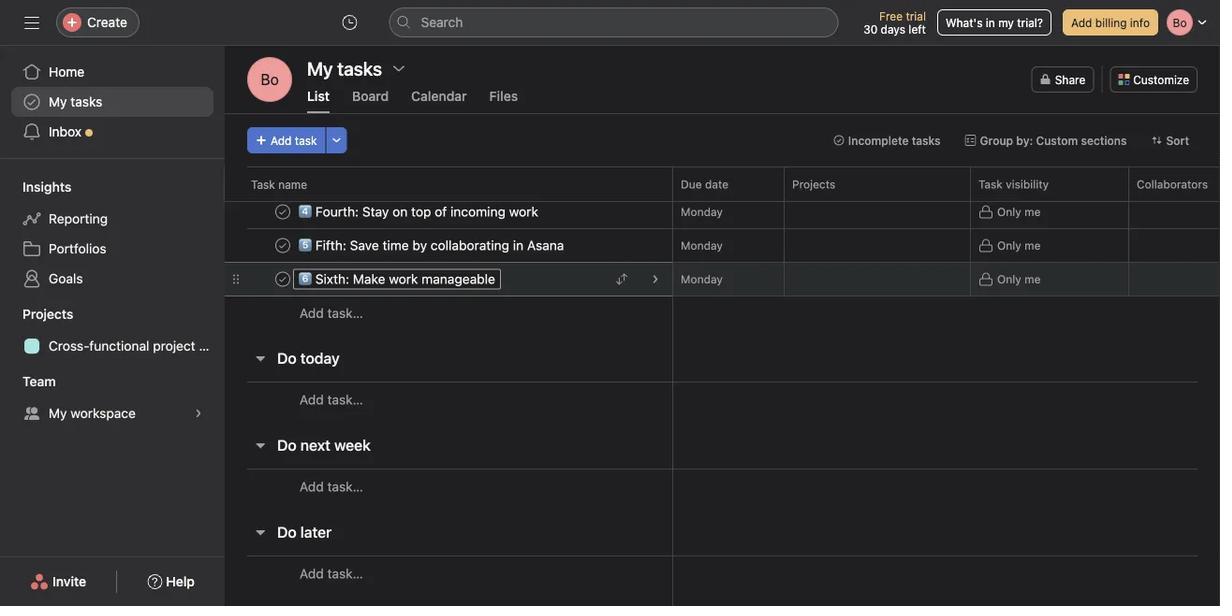 Task type: locate. For each thing, give the bounding box(es) containing it.
later
[[300, 524, 332, 542]]

tasks
[[71, 94, 102, 110], [912, 134, 941, 147]]

completed checkbox for 4️⃣ fourth: stay on top of incoming work text field
[[272, 201, 294, 223]]

4️⃣ fourth: stay on top of incoming work cell
[[225, 195, 673, 229]]

add left billing
[[1071, 16, 1092, 29]]

portfolios
[[49, 241, 106, 257]]

4 add task… button from the top
[[300, 564, 363, 585]]

0 vertical spatial only
[[997, 206, 1021, 219]]

completed image inside 6️⃣ sixth: make work manageable cell
[[272, 268, 294, 291]]

task… up week
[[327, 392, 363, 408]]

calendar link
[[411, 88, 467, 113]]

30
[[863, 22, 878, 36]]

1 vertical spatial collapse task list for this section image
[[253, 525, 268, 540]]

1 only me from the top
[[997, 206, 1041, 219]]

1 vertical spatial me
[[1025, 239, 1041, 252]]

add task… button inside header recently assigned tree grid
[[300, 303, 363, 324]]

goals
[[49, 271, 83, 287]]

1 completed checkbox from the top
[[272, 201, 294, 223]]

me
[[1025, 206, 1041, 219], [1025, 239, 1041, 252], [1025, 273, 1041, 286]]

3 only me from the top
[[997, 273, 1041, 286]]

2 task from the left
[[978, 178, 1003, 191]]

0 vertical spatial tasks
[[71, 94, 102, 110]]

2 completed checkbox from the top
[[272, 268, 294, 291]]

add for 1st add task… row
[[300, 306, 324, 321]]

completed image inside the 5️⃣ fifth: save time by collaborating in asana cell
[[272, 235, 294, 257]]

2 vertical spatial only
[[997, 273, 1021, 286]]

add up do today
[[300, 306, 324, 321]]

task
[[251, 178, 275, 191], [978, 178, 1003, 191]]

bo
[[261, 71, 279, 88]]

collapse task list for this section image left next
[[253, 438, 268, 453]]

collapse task list for this section image
[[253, 438, 268, 453], [253, 525, 268, 540]]

1 vertical spatial only
[[997, 239, 1021, 252]]

add for first add task… row from the bottom of the page
[[300, 566, 324, 582]]

search
[[421, 15, 463, 30]]

add task… button up today
[[300, 303, 363, 324]]

collaborators
[[1137, 178, 1208, 191]]

date
[[705, 178, 729, 191]]

1 my from the top
[[49, 94, 67, 110]]

add for 2nd add task… row from the top of the page
[[300, 392, 324, 408]]

0 horizontal spatial task
[[251, 178, 275, 191]]

add task… button down later
[[300, 564, 363, 585]]

add inside button
[[1071, 16, 1092, 29]]

5️⃣ fifth: save time by collaborating in asana cell
[[225, 228, 673, 263]]

my down team
[[49, 406, 67, 421]]

projects element
[[0, 298, 225, 365]]

my up inbox
[[49, 94, 67, 110]]

only me for 'linked projects for 5️⃣ fifth: save time by collaborating in asana' cell
[[997, 239, 1041, 252]]

Completed checkbox
[[272, 201, 294, 223], [272, 268, 294, 291]]

1 task from the left
[[251, 178, 275, 191]]

do left next
[[277, 437, 297, 455]]

1 vertical spatial monday
[[681, 239, 723, 252]]

tasks for incomplete tasks
[[912, 134, 941, 147]]

1 add task… button from the top
[[300, 303, 363, 324]]

completed image
[[272, 201, 294, 223], [272, 235, 294, 257], [272, 268, 294, 291]]

add task… up today
[[300, 306, 363, 321]]

task…
[[327, 306, 363, 321], [327, 392, 363, 408], [327, 479, 363, 495], [327, 566, 363, 582]]

what's in my trial?
[[946, 16, 1043, 29]]

1 only from the top
[[997, 206, 1021, 219]]

0 vertical spatial monday
[[681, 206, 723, 219]]

create
[[87, 15, 127, 30]]

tasks down home
[[71, 94, 102, 110]]

add task… button down today
[[300, 390, 363, 411]]

2 placeholderusericon image from the top
[[1142, 72, 1154, 83]]

2 add task… row from the top
[[225, 382, 1220, 418]]

projects up linked projects for 4️⃣ fourth: stay on top of incoming work cell
[[792, 178, 835, 191]]

only for linked projects for 4️⃣ fourth: stay on top of incoming work cell
[[997, 206, 1021, 219]]

task… down add a task to this section image
[[327, 566, 363, 582]]

task left visibility
[[978, 178, 1003, 191]]

add task… button down do next week
[[300, 477, 363, 498]]

task visibility
[[978, 178, 1049, 191]]

do for do today
[[277, 350, 297, 368]]

4 task… from the top
[[327, 566, 363, 582]]

incomplete tasks button
[[825, 127, 949, 154]]

2 do from the top
[[277, 437, 297, 455]]

2 my from the top
[[49, 406, 67, 421]]

projects
[[792, 178, 835, 191], [22, 307, 73, 322]]

2 vertical spatial monday
[[681, 273, 723, 286]]

1 add task… from the top
[[300, 306, 363, 321]]

2 only from the top
[[997, 239, 1021, 252]]

days
[[881, 22, 905, 36]]

my inside teams 'element'
[[49, 406, 67, 421]]

1 horizontal spatial tasks
[[912, 134, 941, 147]]

monday
[[681, 206, 723, 219], [681, 239, 723, 252], [681, 273, 723, 286]]

reporting link
[[11, 204, 213, 234]]

3 placeholderusericon image from the top
[[1142, 105, 1154, 117]]

tasks right the incomplete
[[912, 134, 941, 147]]

workspace
[[71, 406, 136, 421]]

task… up today
[[327, 306, 363, 321]]

2 vertical spatial do
[[277, 524, 297, 542]]

insights element
[[0, 170, 225, 298]]

4 add task… row from the top
[[225, 556, 1220, 592]]

task inside column header
[[251, 178, 275, 191]]

completed checkbox inside 4️⃣ fourth: stay on top of incoming work cell
[[272, 201, 294, 223]]

do inside 'button'
[[277, 437, 297, 455]]

completed checkbox down completed option
[[272, 268, 294, 291]]

2 vertical spatial me
[[1025, 273, 1041, 286]]

add task… button
[[300, 303, 363, 324], [300, 390, 363, 411], [300, 477, 363, 498], [300, 564, 363, 585]]

0 horizontal spatial projects
[[22, 307, 73, 322]]

0 vertical spatial completed image
[[272, 201, 294, 223]]

portfolios link
[[11, 234, 213, 264]]

2 vertical spatial completed image
[[272, 268, 294, 291]]

1 collapse task list for this section image from the top
[[253, 438, 268, 453]]

incomplete tasks
[[848, 134, 941, 147]]

0 vertical spatial me
[[1025, 206, 1041, 219]]

add task… down later
[[300, 566, 363, 582]]

0 horizontal spatial tasks
[[71, 94, 102, 110]]

2 monday from the top
[[681, 239, 723, 252]]

completed checkbox down task name
[[272, 201, 294, 223]]

team
[[22, 374, 56, 390]]

completed checkbox inside 6️⃣ sixth: make work manageable cell
[[272, 268, 294, 291]]

sections
[[1081, 134, 1127, 147]]

collapse task list for this section image for third add task… row from the top
[[253, 438, 268, 453]]

add task… row
[[225, 296, 1220, 331], [225, 382, 1220, 418], [225, 469, 1220, 505], [225, 556, 1220, 592]]

Completed checkbox
[[272, 235, 294, 257]]

add down next
[[300, 479, 324, 495]]

add task…
[[300, 306, 363, 321], [300, 392, 363, 408], [300, 479, 363, 495], [300, 566, 363, 582]]

functional
[[89, 338, 149, 354]]

inbox
[[49, 124, 81, 140]]

do later button
[[277, 516, 332, 550]]

3 completed image from the top
[[272, 268, 294, 291]]

due
[[681, 178, 702, 191]]

completed image inside 4️⃣ fourth: stay on top of incoming work cell
[[272, 201, 294, 223]]

1 vertical spatial my
[[49, 406, 67, 421]]

1 vertical spatial completed image
[[272, 235, 294, 257]]

2 only me from the top
[[997, 239, 1041, 252]]

4 row from the top
[[225, 262, 1220, 297]]

completed image for 6️⃣ sixth: make work manageable text box
[[272, 268, 294, 291]]

1 vertical spatial completed checkbox
[[272, 268, 294, 291]]

add task
[[271, 134, 317, 147]]

0 vertical spatial collapse task list for this section image
[[253, 438, 268, 453]]

do right collapse task list for this section icon
[[277, 350, 297, 368]]

do left later
[[277, 524, 297, 542]]

customize button
[[1110, 66, 1198, 93]]

placeholderusericon image
[[1142, 38, 1154, 49], [1142, 72, 1154, 83], [1142, 105, 1154, 117], [1142, 139, 1154, 150], [1142, 173, 1154, 184]]

3 do from the top
[[277, 524, 297, 542]]

plan
[[199, 338, 225, 354]]

what's
[[946, 16, 983, 29]]

do for do later
[[277, 524, 297, 542]]

only
[[997, 206, 1021, 219], [997, 239, 1021, 252], [997, 273, 1021, 286]]

inbox link
[[11, 117, 213, 147]]

3 monday from the top
[[681, 273, 723, 286]]

1 vertical spatial projects
[[22, 307, 73, 322]]

do next week button
[[277, 429, 371, 463]]

2 vertical spatial only me
[[997, 273, 1041, 286]]

3 add task… from the top
[[300, 479, 363, 495]]

1 task… from the top
[[327, 306, 363, 321]]

3 task… from the top
[[327, 479, 363, 495]]

do next week
[[277, 437, 371, 455]]

add task button
[[247, 127, 326, 154]]

3 me from the top
[[1025, 273, 1041, 286]]

1 vertical spatial do
[[277, 437, 297, 455]]

1 do from the top
[[277, 350, 297, 368]]

0 vertical spatial only me
[[997, 206, 1041, 219]]

2 add task… button from the top
[[300, 390, 363, 411]]

row
[[225, 167, 1220, 201], [225, 195, 1220, 229], [225, 228, 1220, 263], [225, 262, 1220, 297]]

trial
[[906, 9, 926, 22]]

add task… button for 1st add task… row
[[300, 303, 363, 324]]

goals link
[[11, 264, 213, 294]]

add down do today
[[300, 392, 324, 408]]

3 only from the top
[[997, 273, 1021, 286]]

1 me from the top
[[1025, 206, 1041, 219]]

home
[[49, 64, 84, 80]]

1 monday from the top
[[681, 206, 723, 219]]

task… down week
[[327, 479, 363, 495]]

help button
[[135, 566, 207, 599]]

add down later
[[300, 566, 324, 582]]

0 vertical spatial completed checkbox
[[272, 201, 294, 223]]

0 vertical spatial projects
[[792, 178, 835, 191]]

history image
[[342, 15, 357, 30]]

completed checkbox for 6️⃣ sixth: make work manageable text box
[[272, 268, 294, 291]]

2 me from the top
[[1025, 239, 1041, 252]]

1 horizontal spatial task
[[978, 178, 1003, 191]]

do
[[277, 350, 297, 368], [277, 437, 297, 455], [277, 524, 297, 542]]

tasks inside the incomplete tasks dropdown button
[[912, 134, 941, 147]]

2 completed image from the top
[[272, 235, 294, 257]]

more actions image
[[331, 135, 342, 146]]

show options image
[[391, 61, 406, 76]]

1 row from the top
[[225, 167, 1220, 201]]

0 vertical spatial my
[[49, 94, 67, 110]]

3 add task… row from the top
[[225, 469, 1220, 505]]

board
[[352, 88, 389, 104]]

search list box
[[389, 7, 838, 37]]

my inside "link"
[[49, 94, 67, 110]]

due date
[[681, 178, 729, 191]]

3 add task… button from the top
[[300, 477, 363, 498]]

add left task
[[271, 134, 292, 147]]

move tasks between sections image
[[616, 274, 627, 285]]

collapse task list for this section image left the do later button
[[253, 525, 268, 540]]

task left name
[[251, 178, 275, 191]]

task for task name
[[251, 178, 275, 191]]

tasks inside my tasks "link"
[[71, 94, 102, 110]]

add task… inside header recently assigned tree grid
[[300, 306, 363, 321]]

name
[[278, 178, 307, 191]]

add a task to this section image
[[341, 525, 356, 540]]

only me
[[997, 206, 1041, 219], [997, 239, 1041, 252], [997, 273, 1041, 286]]

today
[[300, 350, 340, 368]]

add billing info button
[[1063, 9, 1158, 36]]

1 vertical spatial tasks
[[912, 134, 941, 147]]

add
[[1071, 16, 1092, 29], [271, 134, 292, 147], [300, 306, 324, 321], [300, 392, 324, 408], [300, 479, 324, 495], [300, 566, 324, 582]]

do for do next week
[[277, 437, 297, 455]]

add task… down today
[[300, 392, 363, 408]]

my for my tasks
[[49, 94, 67, 110]]

0 vertical spatial do
[[277, 350, 297, 368]]

me for 'linked projects for 5️⃣ fifth: save time by collaborating in asana' cell
[[1025, 239, 1041, 252]]

share button
[[1032, 66, 1094, 93]]

monday for 6️⃣ sixth: make work manageable cell
[[681, 273, 723, 286]]

1 vertical spatial only me
[[997, 239, 1041, 252]]

bo button
[[247, 57, 292, 102]]

2 row from the top
[[225, 195, 1220, 229]]

5 placeholderusericon image from the top
[[1142, 173, 1154, 184]]

2 collapse task list for this section image from the top
[[253, 525, 268, 540]]

add for third add task… row from the top
[[300, 479, 324, 495]]

board link
[[352, 88, 389, 113]]

info
[[1130, 16, 1150, 29]]

projects up cross-
[[22, 307, 73, 322]]

hide sidebar image
[[24, 15, 39, 30]]

collapse task list for this section image
[[253, 351, 268, 366]]

cross-functional project plan
[[49, 338, 225, 354]]

add task… down do next week
[[300, 479, 363, 495]]

add inside header recently assigned tree grid
[[300, 306, 324, 321]]

1 completed image from the top
[[272, 201, 294, 223]]

add inside button
[[271, 134, 292, 147]]



Task type: describe. For each thing, give the bounding box(es) containing it.
task name
[[251, 178, 307, 191]]

me for linked projects for 4️⃣ fourth: stay on top of incoming work cell
[[1025, 206, 1041, 219]]

cross-
[[49, 338, 89, 354]]

6️⃣ sixth: make work manageable cell
[[225, 262, 673, 297]]

global element
[[0, 46, 225, 158]]

5️⃣ Fifth: Save time by collaborating in Asana text field
[[295, 236, 570, 255]]

project
[[153, 338, 195, 354]]

1 placeholderusericon image from the top
[[1142, 38, 1154, 49]]

linked projects for 4️⃣ fourth: stay on top of incoming work cell
[[784, 195, 971, 229]]

only me for linked projects for 4️⃣ fourth: stay on top of incoming work cell
[[997, 206, 1041, 219]]

monday for 4️⃣ fourth: stay on top of incoming work cell
[[681, 206, 723, 219]]

free
[[879, 9, 903, 22]]

add task… button for 2nd add task… row from the top of the page
[[300, 390, 363, 411]]

collapse task list for this section image for first add task… row from the bottom of the page
[[253, 525, 268, 540]]

only for 'linked projects for 5️⃣ fifth: save time by collaborating in asana' cell
[[997, 239, 1021, 252]]

billing
[[1095, 16, 1127, 29]]

in
[[986, 16, 995, 29]]

left
[[909, 22, 926, 36]]

group
[[980, 134, 1013, 147]]

help
[[166, 574, 195, 590]]

see details, my workspace image
[[193, 408, 204, 419]]

week
[[334, 437, 371, 455]]

2 add task… from the top
[[300, 392, 363, 408]]

teams element
[[0, 365, 225, 433]]

my for my workspace
[[49, 406, 67, 421]]

my workspace link
[[11, 399, 213, 429]]

reporting
[[49, 211, 108, 227]]

do today button
[[277, 342, 340, 375]]

group by: custom sections button
[[956, 127, 1135, 154]]

my tasks
[[49, 94, 102, 110]]

list
[[307, 88, 330, 104]]

next
[[300, 437, 330, 455]]

invite button
[[18, 566, 98, 599]]

task
[[295, 134, 317, 147]]

customize
[[1133, 73, 1189, 86]]

files link
[[489, 88, 518, 113]]

task for task visibility
[[978, 178, 1003, 191]]

2 task… from the top
[[327, 392, 363, 408]]

completed image for 5️⃣ fifth: save time by collaborating in asana text field on the top of the page
[[272, 235, 294, 257]]

completed image for 4️⃣ fourth: stay on top of incoming work text field
[[272, 201, 294, 223]]

details image
[[650, 274, 661, 285]]

header recently assigned tree grid
[[225, 26, 1220, 331]]

projects inside dropdown button
[[22, 307, 73, 322]]

4️⃣ Fourth: Stay on top of incoming work text field
[[295, 203, 544, 221]]

add task… button for third add task… row from the top
[[300, 477, 363, 498]]

calendar
[[411, 88, 467, 104]]

search button
[[389, 7, 838, 37]]

insights button
[[0, 178, 72, 197]]

by:
[[1016, 134, 1033, 147]]

my workspace
[[49, 406, 136, 421]]

home link
[[11, 57, 213, 87]]

linked projects for 5️⃣ fifth: save time by collaborating in asana cell
[[784, 228, 971, 263]]

team button
[[0, 373, 56, 391]]

task name column header
[[247, 167, 678, 201]]

cross-functional project plan link
[[11, 331, 225, 361]]

share
[[1055, 73, 1085, 86]]

3 row from the top
[[225, 228, 1220, 263]]

invite
[[52, 574, 86, 590]]

4 placeholderusericon image from the top
[[1142, 139, 1154, 150]]

my tasks
[[307, 57, 382, 79]]

visibility
[[1006, 178, 1049, 191]]

sort button
[[1143, 127, 1198, 154]]

sort
[[1166, 134, 1189, 147]]

what's in my trial? button
[[937, 9, 1051, 36]]

4 add task… from the top
[[300, 566, 363, 582]]

1 horizontal spatial projects
[[792, 178, 835, 191]]

group by: custom sections
[[980, 134, 1127, 147]]

monday for the 5️⃣ fifth: save time by collaborating in asana cell
[[681, 239, 723, 252]]

1 add task… row from the top
[[225, 296, 1220, 331]]

free trial 30 days left
[[863, 9, 926, 36]]

do later
[[277, 524, 332, 542]]

list link
[[307, 88, 330, 113]]

tasks for my tasks
[[71, 94, 102, 110]]

row containing task name
[[225, 167, 1220, 201]]

custom
[[1036, 134, 1078, 147]]

task… inside header recently assigned tree grid
[[327, 306, 363, 321]]

trial?
[[1017, 16, 1043, 29]]

6️⃣ Sixth: Make work manageable text field
[[295, 270, 501, 289]]

files
[[489, 88, 518, 104]]

add task… button for first add task… row from the bottom of the page
[[300, 564, 363, 585]]

do today
[[277, 350, 340, 368]]

incomplete
[[848, 134, 909, 147]]

my
[[998, 16, 1014, 29]]

create button
[[56, 7, 139, 37]]

my tasks link
[[11, 87, 213, 117]]

add billing info
[[1071, 16, 1150, 29]]

projects button
[[0, 305, 73, 324]]

insights
[[22, 179, 72, 195]]



Task type: vqa. For each thing, say whether or not it's contained in the screenshot.
the Cancel
no



